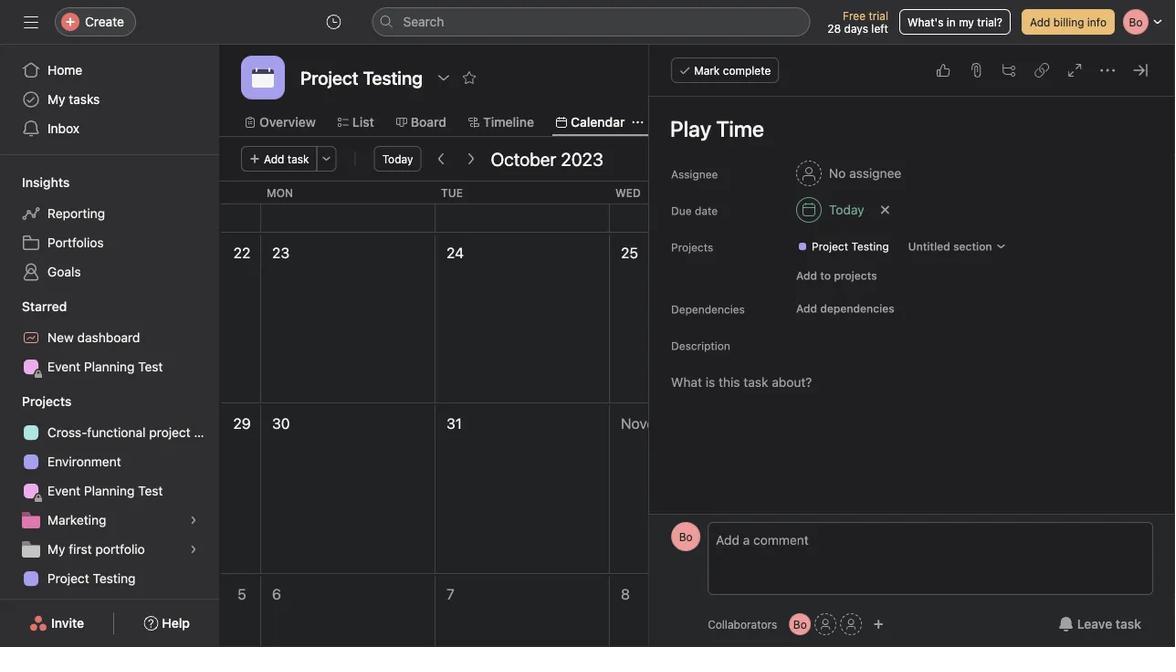 Task type: describe. For each thing, give the bounding box(es) containing it.
see details, marketing image
[[188, 515, 199, 526]]

hide sidebar image
[[24, 15, 38, 29]]

workflow
[[683, 115, 740, 130]]

timeline
[[483, 115, 534, 130]]

22
[[233, 244, 251, 262]]

environment link
[[11, 447, 208, 477]]

tab actions image
[[632, 117, 643, 128]]

planning inside starred element
[[84, 359, 135, 374]]

first
[[69, 542, 92, 557]]

26
[[795, 244, 813, 262]]

portfolio
[[95, 542, 145, 557]]

plan
[[194, 425, 219, 440]]

testing inside projects element
[[93, 571, 136, 586]]

date
[[695, 205, 718, 217]]

projects button
[[0, 393, 72, 411]]

october
[[491, 148, 556, 169]]

29
[[233, 415, 251, 432]]

assignee
[[671, 168, 718, 181]]

0 horizontal spatial project
[[47, 571, 89, 586]]

0 horizontal spatial bo button
[[671, 522, 700, 552]]

cross-
[[47, 425, 87, 440]]

event planning test for event planning test "link" in projects element
[[47, 483, 163, 499]]

event for event planning test "link" in projects element
[[47, 483, 80, 499]]

workflow link
[[669, 112, 740, 132]]

board
[[411, 115, 447, 130]]

history image
[[326, 15, 341, 29]]

see details, my first portfolio image
[[188, 544, 199, 555]]

11
[[1148, 586, 1161, 603]]

tue
[[441, 186, 463, 199]]

tasks
[[69, 92, 100, 107]]

more actions for this task image
[[1100, 63, 1115, 78]]

testing inside play time dialog
[[852, 240, 889, 253]]

projects inside main content
[[671, 241, 714, 254]]

dashboard
[[77, 330, 140, 345]]

days
[[844, 22, 868, 35]]

billing
[[1054, 16, 1084, 28]]

previous month image
[[434, 152, 449, 166]]

starred
[[22, 299, 67, 314]]

my for my first portfolio
[[47, 542, 65, 557]]

add task button
[[241, 146, 317, 172]]

goals link
[[11, 257, 208, 287]]

environment
[[47, 454, 121, 469]]

my tasks
[[47, 92, 100, 107]]

add to starred image
[[462, 70, 477, 85]]

more actions image
[[321, 153, 332, 164]]

1
[[693, 415, 700, 432]]

mark complete
[[694, 64, 771, 77]]

inbox
[[47, 121, 79, 136]]

calendar
[[571, 115, 625, 130]]

my
[[959, 16, 974, 28]]

full screen image
[[1067, 63, 1082, 78]]

new dashboard
[[47, 330, 140, 345]]

help button
[[132, 607, 202, 640]]

reporting link
[[11, 199, 208, 228]]

23
[[272, 244, 290, 262]]

today button
[[374, 146, 421, 172]]

30
[[272, 415, 290, 432]]

event planning test link inside starred element
[[11, 352, 208, 382]]

event for event planning test "link" within starred element
[[47, 359, 80, 374]]

test for event planning test "link" within starred element
[[138, 359, 163, 374]]

Task Name text field
[[658, 108, 1153, 150]]

0 likes. click to like this task image
[[936, 63, 951, 78]]

my first portfolio link
[[11, 535, 208, 564]]

starred element
[[0, 290, 219, 385]]

5
[[238, 586, 246, 603]]

project testing inside main content
[[812, 240, 889, 253]]

to
[[820, 269, 831, 282]]

search
[[403, 14, 444, 29]]

projects
[[834, 269, 877, 282]]

assignee
[[849, 166, 902, 181]]

invite button
[[17, 607, 96, 640]]

add dependencies button
[[788, 296, 903, 321]]

add for add task
[[264, 152, 284, 165]]

6
[[272, 586, 281, 603]]

calendar link
[[556, 112, 625, 132]]

add task
[[264, 152, 309, 165]]

add for add billing info
[[1030, 16, 1050, 28]]

collaborators
[[708, 618, 777, 631]]

due date
[[671, 205, 718, 217]]

0 horizontal spatial project testing link
[[11, 564, 208, 594]]

mon
[[267, 186, 293, 199]]

overview
[[259, 115, 316, 130]]

november 1
[[621, 415, 700, 432]]

my for my tasks
[[47, 92, 65, 107]]

leave task button
[[1047, 608, 1153, 641]]

add or remove collaborators image
[[873, 619, 884, 630]]

no assignee button
[[788, 157, 910, 190]]

add billing info button
[[1022, 9, 1115, 35]]

bo for the left bo button
[[679, 531, 693, 543]]

create button
[[55, 7, 136, 37]]

task for add task
[[287, 152, 309, 165]]

project
[[149, 425, 191, 440]]

free
[[843, 9, 866, 22]]

24
[[447, 244, 464, 262]]

clear due date image
[[880, 205, 891, 215]]

trial
[[869, 9, 888, 22]]

calendar image
[[252, 67, 274, 89]]

project testing inside projects element
[[47, 571, 136, 586]]



Task type: locate. For each thing, give the bounding box(es) containing it.
0 vertical spatial project testing
[[812, 240, 889, 253]]

test
[[138, 359, 163, 374], [138, 483, 163, 499]]

marketing link
[[11, 506, 208, 535]]

10
[[970, 586, 985, 603]]

info
[[1087, 16, 1107, 28]]

show options image
[[436, 70, 451, 85]]

today
[[382, 152, 413, 165], [829, 202, 865, 217]]

planning
[[84, 359, 135, 374], [84, 483, 135, 499]]

cross-functional project plan
[[47, 425, 219, 440]]

2 event planning test from the top
[[47, 483, 163, 499]]

add to projects
[[796, 269, 877, 282]]

event planning test link inside projects element
[[11, 477, 208, 506]]

add left to
[[796, 269, 817, 282]]

1 vertical spatial bo button
[[789, 614, 811, 636]]

teams element
[[0, 597, 219, 647]]

no
[[829, 166, 846, 181]]

project testing link up add to projects button
[[790, 237, 896, 256]]

main content inside play time dialog
[[651, 97, 1173, 647]]

task inside 'button'
[[1116, 617, 1141, 632]]

event planning test
[[47, 359, 163, 374], [47, 483, 163, 499]]

trial?
[[977, 16, 1003, 28]]

1 vertical spatial testing
[[93, 571, 136, 586]]

1 horizontal spatial project
[[812, 240, 849, 253]]

leave
[[1077, 617, 1112, 632]]

projects down due date
[[671, 241, 714, 254]]

event inside starred element
[[47, 359, 80, 374]]

test inside projects element
[[138, 483, 163, 499]]

1 vertical spatial task
[[1116, 617, 1141, 632]]

add subtask image
[[1002, 63, 1016, 78]]

event planning test down the environment 'link'
[[47, 483, 163, 499]]

new dashboard link
[[11, 323, 208, 352]]

timeline link
[[468, 112, 534, 132]]

insights button
[[0, 173, 70, 192]]

main content
[[651, 97, 1173, 647]]

home
[[47, 63, 82, 78]]

test down the environment 'link'
[[138, 483, 163, 499]]

1 vertical spatial event planning test link
[[11, 477, 208, 506]]

project testing down my first portfolio
[[47, 571, 136, 586]]

1 horizontal spatial today
[[829, 202, 865, 217]]

task for leave task
[[1116, 617, 1141, 632]]

my inside projects element
[[47, 542, 65, 557]]

today down board link at the left
[[382, 152, 413, 165]]

untitled
[[908, 240, 951, 253]]

1 vertical spatial project testing
[[47, 571, 136, 586]]

my tasks link
[[11, 85, 208, 114]]

1 vertical spatial my
[[47, 542, 65, 557]]

0 vertical spatial project testing link
[[790, 237, 896, 256]]

what's in my trial? button
[[899, 9, 1011, 35]]

bo
[[679, 531, 693, 543], [793, 618, 807, 631]]

copy task link image
[[1035, 63, 1049, 78]]

insights
[[22, 175, 70, 190]]

2 my from the top
[[47, 542, 65, 557]]

28
[[828, 22, 841, 35]]

bo for bo button to the bottom
[[793, 618, 807, 631]]

my inside global element
[[47, 92, 65, 107]]

testing up projects
[[852, 240, 889, 253]]

event planning test inside starred element
[[47, 359, 163, 374]]

today button
[[788, 194, 873, 226]]

1 horizontal spatial project testing link
[[790, 237, 896, 256]]

event planning test inside projects element
[[47, 483, 163, 499]]

0 horizontal spatial testing
[[93, 571, 136, 586]]

event planning test link down dashboard
[[11, 352, 208, 382]]

1 vertical spatial today
[[829, 202, 865, 217]]

0 vertical spatial today
[[382, 152, 413, 165]]

list link
[[338, 112, 374, 132]]

add billing info
[[1030, 16, 1107, 28]]

add left billing
[[1030, 16, 1050, 28]]

in
[[947, 16, 956, 28]]

what's
[[908, 16, 944, 28]]

left
[[871, 22, 888, 35]]

27
[[973, 244, 990, 262]]

2 event from the top
[[47, 483, 80, 499]]

cross-functional project plan link
[[11, 418, 219, 447]]

functional
[[87, 425, 146, 440]]

0 vertical spatial test
[[138, 359, 163, 374]]

event inside projects element
[[47, 483, 80, 499]]

project testing link inside main content
[[790, 237, 896, 256]]

1 horizontal spatial bo
[[793, 618, 807, 631]]

portfolios
[[47, 235, 104, 250]]

1 planning from the top
[[84, 359, 135, 374]]

planning down new dashboard link
[[84, 359, 135, 374]]

task inside button
[[287, 152, 309, 165]]

1 event planning test from the top
[[47, 359, 163, 374]]

9
[[795, 586, 804, 603]]

project down first
[[47, 571, 89, 586]]

add down add to projects
[[796, 302, 817, 315]]

1 horizontal spatial projects
[[671, 241, 714, 254]]

project testing up projects
[[812, 240, 889, 253]]

task
[[287, 152, 309, 165], [1116, 617, 1141, 632]]

add up mon
[[264, 152, 284, 165]]

add dependencies
[[796, 302, 895, 315]]

0 vertical spatial event
[[47, 359, 80, 374]]

0 horizontal spatial today
[[382, 152, 413, 165]]

1 vertical spatial event planning test
[[47, 483, 163, 499]]

close details image
[[1133, 63, 1148, 78]]

1 horizontal spatial task
[[1116, 617, 1141, 632]]

31
[[447, 415, 462, 432]]

today inside dropdown button
[[829, 202, 865, 217]]

description
[[671, 340, 730, 352]]

event up marketing
[[47, 483, 80, 499]]

help
[[162, 616, 190, 631]]

1 event planning test link from the top
[[11, 352, 208, 382]]

test down new dashboard link
[[138, 359, 163, 374]]

thu
[[790, 186, 813, 199]]

2023
[[561, 148, 604, 169]]

0 horizontal spatial bo
[[679, 531, 693, 543]]

0 vertical spatial project
[[812, 240, 849, 253]]

search list box
[[372, 7, 810, 37]]

create
[[85, 14, 124, 29]]

1 my from the top
[[47, 92, 65, 107]]

event
[[47, 359, 80, 374], [47, 483, 80, 499]]

0 vertical spatial planning
[[84, 359, 135, 374]]

None text field
[[296, 61, 427, 94]]

0 vertical spatial event planning test link
[[11, 352, 208, 382]]

projects inside dropdown button
[[22, 394, 72, 409]]

goals
[[47, 264, 81, 279]]

7
[[447, 586, 455, 603]]

global element
[[0, 45, 219, 154]]

mark
[[694, 64, 720, 77]]

due
[[671, 205, 692, 217]]

2 planning from the top
[[84, 483, 135, 499]]

project up to
[[812, 240, 849, 253]]

1 vertical spatial projects
[[22, 394, 72, 409]]

8
[[621, 586, 630, 603]]

projects element
[[0, 385, 219, 597]]

project testing link
[[790, 237, 896, 256], [11, 564, 208, 594]]

next month image
[[463, 152, 478, 166]]

0 vertical spatial projects
[[671, 241, 714, 254]]

untitled section button
[[900, 234, 1015, 259]]

event planning test down new dashboard link
[[47, 359, 163, 374]]

october 2023
[[491, 148, 604, 169]]

event planning test link down environment
[[11, 477, 208, 506]]

starred button
[[0, 298, 67, 316]]

overview link
[[245, 112, 316, 132]]

1 vertical spatial bo
[[793, 618, 807, 631]]

1 vertical spatial test
[[138, 483, 163, 499]]

new
[[47, 330, 74, 345]]

0 vertical spatial bo
[[679, 531, 693, 543]]

1 horizontal spatial bo button
[[789, 614, 811, 636]]

event down the new
[[47, 359, 80, 374]]

untitled section
[[908, 240, 992, 253]]

1 vertical spatial event
[[47, 483, 80, 499]]

today inside button
[[382, 152, 413, 165]]

add for add to projects
[[796, 269, 817, 282]]

add for add dependencies
[[796, 302, 817, 315]]

mark complete button
[[671, 58, 779, 83]]

1 event from the top
[[47, 359, 80, 374]]

testing down my first portfolio link
[[93, 571, 136, 586]]

1 vertical spatial project testing link
[[11, 564, 208, 594]]

1 horizontal spatial project testing
[[812, 240, 889, 253]]

task left more actions image
[[287, 152, 309, 165]]

my first portfolio
[[47, 542, 145, 557]]

event planning test for event planning test "link" within starred element
[[47, 359, 163, 374]]

2 event planning test link from the top
[[11, 477, 208, 506]]

inbox link
[[11, 114, 208, 143]]

0 vertical spatial my
[[47, 92, 65, 107]]

insights element
[[0, 166, 219, 290]]

planning down the environment 'link'
[[84, 483, 135, 499]]

project testing link down 'portfolio'
[[11, 564, 208, 594]]

complete
[[723, 64, 771, 77]]

my left the tasks
[[47, 92, 65, 107]]

task right leave
[[1116, 617, 1141, 632]]

portfolios link
[[11, 228, 208, 257]]

test inside starred element
[[138, 359, 163, 374]]

search button
[[372, 7, 810, 37]]

no assignee
[[829, 166, 902, 181]]

project inside main content
[[812, 240, 849, 253]]

1 vertical spatial project
[[47, 571, 89, 586]]

bo button
[[671, 522, 700, 552], [789, 614, 811, 636]]

0 horizontal spatial projects
[[22, 394, 72, 409]]

test for event planning test "link" in projects element
[[138, 483, 163, 499]]

25
[[621, 244, 638, 262]]

0 vertical spatial event planning test
[[47, 359, 163, 374]]

1 horizontal spatial testing
[[852, 240, 889, 253]]

reporting
[[47, 206, 105, 221]]

today down "no assignee" dropdown button
[[829, 202, 865, 217]]

play time dialog
[[649, 45, 1175, 647]]

attachments: add a file to this task, play time image
[[969, 63, 983, 78]]

0 horizontal spatial project testing
[[47, 571, 136, 586]]

add to projects button
[[788, 263, 886, 289]]

0 vertical spatial bo button
[[671, 522, 700, 552]]

event planning test link
[[11, 352, 208, 382], [11, 477, 208, 506]]

marketing
[[47, 513, 106, 528]]

0 vertical spatial task
[[287, 152, 309, 165]]

1 test from the top
[[138, 359, 163, 374]]

main content containing no assignee
[[651, 97, 1173, 647]]

home link
[[11, 56, 208, 85]]

1 vertical spatial planning
[[84, 483, 135, 499]]

free trial 28 days left
[[828, 9, 888, 35]]

projects up the cross-
[[22, 394, 72, 409]]

0 vertical spatial testing
[[852, 240, 889, 253]]

planning inside projects element
[[84, 483, 135, 499]]

invite
[[51, 616, 84, 631]]

2 test from the top
[[138, 483, 163, 499]]

0 horizontal spatial task
[[287, 152, 309, 165]]

my left first
[[47, 542, 65, 557]]



Task type: vqa. For each thing, say whether or not it's contained in the screenshot.
complete
yes



